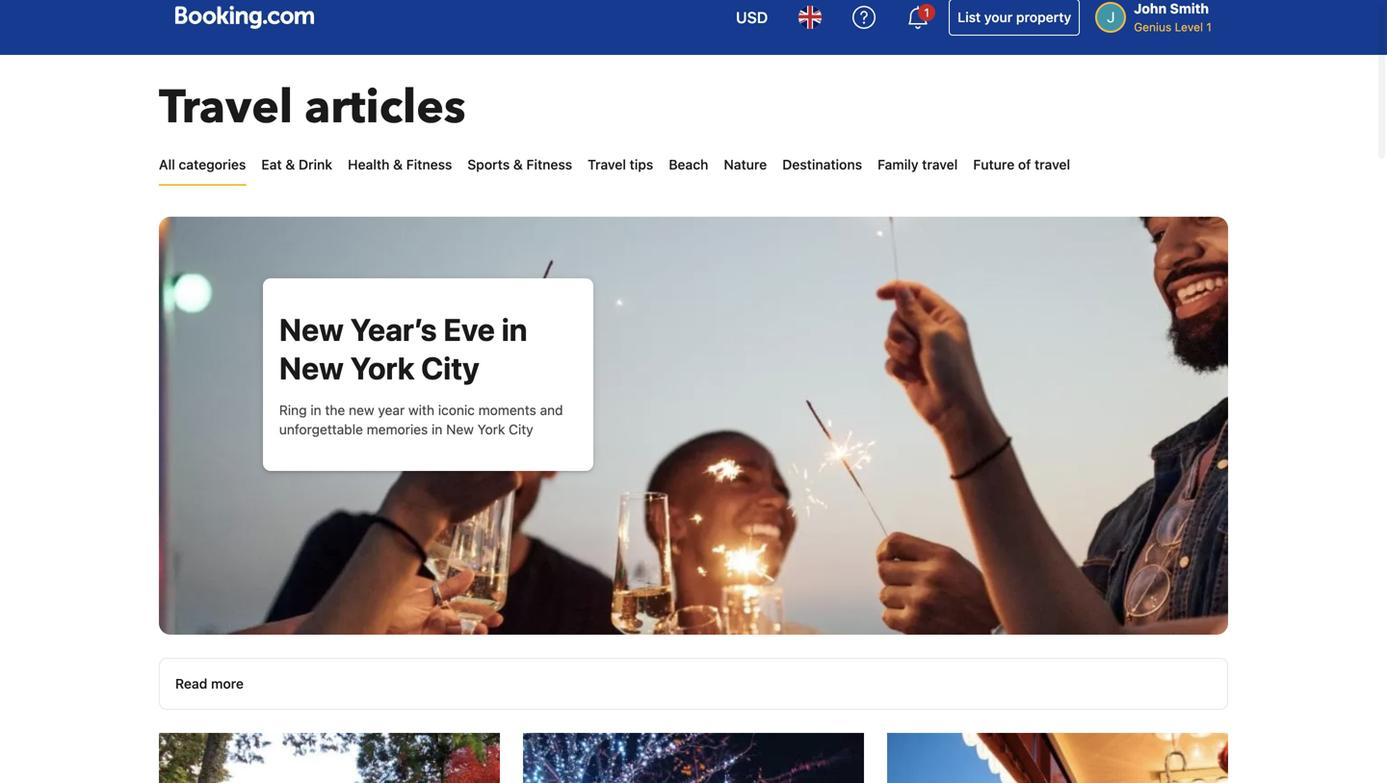 Task type: describe. For each thing, give the bounding box(es) containing it.
your
[[985, 9, 1013, 25]]

in inside new year's eve in new york city
[[502, 311, 528, 348]]

drink
[[299, 157, 333, 173]]

the
[[325, 402, 345, 418]]

sports & fitness link
[[468, 146, 573, 184]]

1 button
[[896, 0, 942, 40]]

list
[[958, 9, 981, 25]]

beach link
[[669, 146, 709, 184]]

& for health
[[393, 157, 403, 173]]

health & fitness
[[348, 157, 452, 173]]

booking.com online hotel reservations image
[[175, 6, 314, 29]]

fitness for health & fitness
[[406, 157, 452, 173]]

beach
[[669, 157, 709, 173]]

2 vertical spatial in
[[432, 422, 443, 438]]

new inside ring in the new year with iconic moments and unforgettable memories in new york city
[[446, 422, 474, 438]]

nature link
[[724, 146, 767, 184]]

tips
[[630, 157, 654, 173]]

ring
[[279, 402, 307, 418]]

city inside new year's eve in new york city
[[421, 350, 480, 386]]

destinations
[[783, 157, 863, 173]]

sports & fitness
[[468, 157, 573, 173]]

categories
[[179, 157, 246, 173]]

of
[[1019, 157, 1032, 173]]

list your property link
[[950, 0, 1081, 36]]

future of travel link
[[974, 146, 1071, 184]]

eat
[[262, 157, 282, 173]]

& for eat
[[286, 157, 295, 173]]

york inside ring in the new year with iconic moments and unforgettable memories in new york city
[[478, 422, 505, 438]]

health & fitness link
[[348, 146, 452, 184]]

all categories
[[159, 157, 246, 173]]

city inside ring in the new year with iconic moments and unforgettable memories in new york city
[[509, 422, 534, 438]]

1 inside button
[[925, 6, 930, 19]]

family
[[878, 157, 919, 173]]

property
[[1017, 9, 1072, 25]]

future of travel
[[974, 157, 1071, 173]]

all
[[159, 157, 175, 173]]

travel for travel articles
[[159, 76, 293, 139]]

sports
[[468, 157, 510, 173]]

1 inside john smith genius level 1
[[1207, 20, 1212, 34]]

smith
[[1171, 0, 1210, 16]]

eat & drink link
[[262, 146, 333, 184]]

genius
[[1135, 20, 1172, 34]]

all categories link
[[159, 146, 246, 184]]

unforgettable
[[279, 422, 363, 438]]

eat & drink
[[262, 157, 333, 173]]

0 horizontal spatial in
[[311, 402, 322, 418]]



Task type: vqa. For each thing, say whether or not it's contained in the screenshot.
leftmost &
yes



Task type: locate. For each thing, give the bounding box(es) containing it.
destinations link
[[783, 146, 863, 184]]

with
[[409, 402, 435, 418]]

eve
[[444, 311, 495, 348]]

city up iconic in the left bottom of the page
[[421, 350, 480, 386]]

& right sports
[[514, 157, 523, 173]]

york down moments
[[478, 422, 505, 438]]

1 fitness from the left
[[406, 157, 452, 173]]

& right the eat
[[286, 157, 295, 173]]

0 horizontal spatial travel
[[159, 76, 293, 139]]

travel articles
[[159, 76, 466, 139]]

year
[[378, 402, 405, 418]]

city
[[421, 350, 480, 386], [509, 422, 534, 438]]

new year's eve in new york city link
[[279, 311, 528, 386]]

0 vertical spatial york
[[350, 350, 415, 386]]

family travel link
[[878, 146, 958, 184]]

new year's eve in new york city
[[279, 311, 528, 386]]

moments
[[479, 402, 537, 418]]

2 horizontal spatial in
[[502, 311, 528, 348]]

3 & from the left
[[514, 157, 523, 173]]

1 horizontal spatial travel
[[1035, 157, 1071, 173]]

travel
[[923, 157, 958, 173], [1035, 157, 1071, 173]]

travel right family on the top right
[[923, 157, 958, 173]]

1 horizontal spatial fitness
[[527, 157, 573, 173]]

travel left tips
[[588, 157, 626, 173]]

in
[[502, 311, 528, 348], [311, 402, 322, 418], [432, 422, 443, 438]]

family travel
[[878, 157, 958, 173]]

1 horizontal spatial city
[[509, 422, 534, 438]]

new up ring
[[279, 350, 344, 386]]

new
[[349, 402, 375, 418]]

john
[[1135, 0, 1167, 16]]

1 left list
[[925, 6, 930, 19]]

1 horizontal spatial 1
[[1207, 20, 1212, 34]]

and
[[540, 402, 563, 418]]

2 travel from the left
[[1035, 157, 1071, 173]]

city down moments
[[509, 422, 534, 438]]

york down year's
[[350, 350, 415, 386]]

1 travel from the left
[[923, 157, 958, 173]]

1 vertical spatial city
[[509, 422, 534, 438]]

list your property
[[958, 9, 1072, 25]]

0 horizontal spatial york
[[350, 350, 415, 386]]

0 vertical spatial 1
[[925, 6, 930, 19]]

1 horizontal spatial &
[[393, 157, 403, 173]]

0 horizontal spatial travel
[[923, 157, 958, 173]]

york inside new year's eve in new york city
[[350, 350, 415, 386]]

in down with
[[432, 422, 443, 438]]

level
[[1175, 20, 1204, 34]]

0 horizontal spatial &
[[286, 157, 295, 173]]

travel
[[159, 76, 293, 139], [588, 157, 626, 173]]

2 & from the left
[[393, 157, 403, 173]]

0 horizontal spatial fitness
[[406, 157, 452, 173]]

1 vertical spatial new
[[279, 350, 344, 386]]

articles
[[305, 76, 466, 139]]

& for sports
[[514, 157, 523, 173]]

2 fitness from the left
[[527, 157, 573, 173]]

2 horizontal spatial &
[[514, 157, 523, 173]]

travel inside 'link'
[[588, 157, 626, 173]]

0 vertical spatial city
[[421, 350, 480, 386]]

0 vertical spatial new
[[279, 311, 344, 348]]

fitness right sports
[[527, 157, 573, 173]]

travel up categories
[[159, 76, 293, 139]]

1 horizontal spatial travel
[[588, 157, 626, 173]]

more
[[211, 676, 244, 692]]

john smith genius level 1
[[1135, 0, 1212, 34]]

&
[[286, 157, 295, 173], [393, 157, 403, 173], [514, 157, 523, 173]]

travel tips
[[588, 157, 654, 173]]

0 horizontal spatial city
[[421, 350, 480, 386]]

in right the eve
[[502, 311, 528, 348]]

ring in the new year with iconic moments and unforgettable memories in new york city
[[279, 402, 563, 438]]

1 & from the left
[[286, 157, 295, 173]]

fitness
[[406, 157, 452, 173], [527, 157, 573, 173]]

new
[[279, 311, 344, 348], [279, 350, 344, 386], [446, 422, 474, 438]]

travel inside "link"
[[923, 157, 958, 173]]

0 vertical spatial travel
[[159, 76, 293, 139]]

1
[[925, 6, 930, 19], [1207, 20, 1212, 34]]

& right health
[[393, 157, 403, 173]]

nature
[[724, 157, 767, 173]]

1 vertical spatial york
[[478, 422, 505, 438]]

fitness left sports
[[406, 157, 452, 173]]

year's
[[350, 311, 437, 348]]

travel tips link
[[588, 146, 654, 184]]

0 horizontal spatial 1
[[925, 6, 930, 19]]

health
[[348, 157, 390, 173]]

1 vertical spatial travel
[[588, 157, 626, 173]]

1 horizontal spatial in
[[432, 422, 443, 438]]

memories
[[367, 422, 428, 438]]

1 horizontal spatial york
[[478, 422, 505, 438]]

fitness for sports & fitness
[[527, 157, 573, 173]]

0 vertical spatial in
[[502, 311, 528, 348]]

read more
[[175, 676, 244, 692]]

future
[[974, 157, 1015, 173]]

york
[[350, 350, 415, 386], [478, 422, 505, 438]]

travel right of
[[1035, 157, 1071, 173]]

new left year's
[[279, 311, 344, 348]]

usd
[[736, 8, 768, 27]]

iconic
[[438, 402, 475, 418]]

2 vertical spatial new
[[446, 422, 474, 438]]

travel for travel tips
[[588, 157, 626, 173]]

1 right level
[[1207, 20, 1212, 34]]

new down iconic in the left bottom of the page
[[446, 422, 474, 438]]

usd button
[[725, 0, 780, 40]]

in left the
[[311, 402, 322, 418]]

1 vertical spatial in
[[311, 402, 322, 418]]

read
[[175, 676, 208, 692]]

1 vertical spatial 1
[[1207, 20, 1212, 34]]



